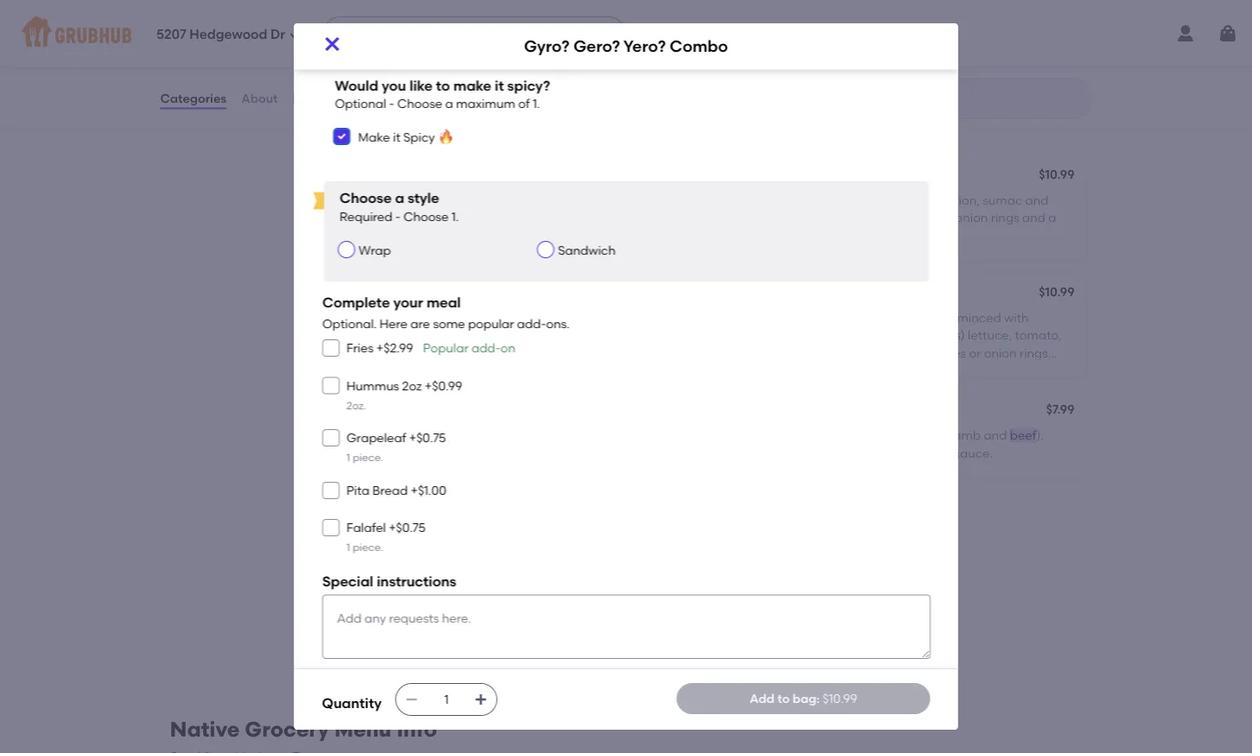 Task type: vqa. For each thing, say whether or not it's contained in the screenshot.
your within , lettuce, tomato, onion, sumac and tahini sauce. with your choice of fries or onion rings and a fountain drink.
yes



Task type: describe. For each thing, give the bounding box(es) containing it.
shawarma for combo
[[753, 169, 817, 183]]

fanta orange
[[558, 22, 640, 37]]

+ for fries
[[376, 341, 383, 356]]

+ right bread in the left of the page
[[410, 484, 418, 498]]

tomato, for ), lettuce, tomato, onion, feta and tzatziki sauce.
[[770, 446, 817, 460]]

of inside the minced with parsley, onion and mediterranean spices) lettuce, tomato, and tahini sauce. with your choice of fries or onion rings and a fountain.
[[927, 346, 939, 360]]

lettuce, for , lettuce, tomato, onion, sumac and tahini sauce. with your choice of fries or onion rings and a fountain drink.
[[847, 193, 892, 208]]

add- inside complete your meal optional. here are some popular add-ons.
[[517, 317, 546, 331]]

or inside the minced with parsley, onion and mediterranean spices) lettuce, tomato, and tahini sauce. with your choice of fries or onion rings and a fountain.
[[969, 346, 981, 360]]

fries + $2.99
[[346, 341, 413, 356]]

optional
[[334, 96, 386, 111]]

pita for pita bread with
[[336, 193, 359, 208]]

complete
[[322, 294, 390, 311]]

your inside complete your meal optional. here are some popular add-ons.
[[393, 294, 423, 311]]

popular
[[423, 341, 468, 356]]

wraps and sandwiches make it a combo! add fries or onion rings and a fountain drink for an additional charge.
[[322, 98, 762, 134]]

dr
[[271, 27, 285, 42]]

svg image for falafel
[[325, 523, 336, 533]]

you
[[381, 77, 406, 94]]

orange
[[595, 22, 640, 37]]

bread
[[372, 484, 407, 498]]

(lamb for greek style pita bread with gyro meat (lamb and
[[559, 311, 594, 325]]

fanta
[[558, 22, 592, 37]]

lettuce, inside the minced with parsley, onion and mediterranean spices) lettuce, tomato, and tahini sauce. with your choice of fries or onion rings and a fountain.
[[968, 328, 1012, 343]]

with inside the or chicken, onion, provolone, served on sub bread with a side of pepperoncini.
[[374, 446, 399, 460]]

complete your meal optional. here are some popular add-ons.
[[322, 294, 569, 331]]

with inside the minced with parsley, onion and mediterranean spices) lettuce, tomato, and tahini sauce. with your choice of fries or onion rings and a fountain.
[[827, 346, 854, 360]]

minced with parsley, onion and mediterranean spices) lettuce, tomato, and tahini sauce. with your choice of fries or onion rings and a fountain.
[[723, 311, 1062, 378]]

with inside the minced with parsley, onion and mediterranean spices) lettuce, tomato, and tahini sauce.
[[617, 530, 642, 545]]

pepperoncini.
[[454, 446, 535, 460]]

lettuce, for , lettuce, tomato, onion, sumac and tahini sauce.
[[460, 193, 504, 208]]

for
[[637, 122, 651, 134]]

0 vertical spatial gyro? gero? yero?  combo
[[524, 37, 728, 56]]

Input item quantity number field
[[428, 685, 466, 716]]

choose a style required - choose 1.
[[339, 190, 459, 224]]

1 for grapeleaf
[[346, 452, 350, 464]]

ons.
[[546, 317, 569, 331]]

sumac for , lettuce, tomato, onion, sumac and tahini sauce.
[[596, 193, 635, 208]]

categories button
[[159, 67, 227, 130]]

and inside ", lettuce, tomato, onion, sumac and tahini sauce."
[[638, 193, 662, 208]]

1 vertical spatial fries
[[346, 341, 373, 356]]

2 vertical spatial choose
[[403, 209, 448, 224]]

or inside , lettuce, tomato, onion, sumac and tahini sauce. with your choice of fries or onion rings and a fountain drink.
[[941, 211, 953, 225]]

a inside choose a style required - choose 1.
[[395, 190, 404, 207]]

additional
[[669, 122, 720, 134]]

+ for falafel
[[389, 521, 396, 536]]

choose inside the would you like to make it spicy? optional - choose a maximum of 1.
[[397, 96, 442, 111]]

$1.00
[[418, 484, 446, 498]]

1 horizontal spatial gero?
[[574, 37, 620, 56]]

hedgewood
[[190, 27, 267, 42]]

onion inside the minced with parsley, onion and mediterranean spices) lettuce, tomato, and tahini sauce.
[[384, 548, 417, 562]]

bread inside the or chicken, onion, provolone, served on sub bread with a side of pepperoncini.
[[336, 446, 371, 460]]

drink. for with
[[591, 346, 623, 360]]

grocery
[[245, 717, 329, 742]]

combo!
[[370, 122, 409, 134]]

, lettuce, tomato, onion, sumac and tahini sauce.
[[336, 193, 662, 225]]

make
[[453, 77, 491, 94]]

- inside the would you like to make it spicy? optional - choose a maximum of 1.
[[389, 96, 394, 111]]

parsley, for minced with parsley, onion and mediterranean spices) lettuce, tomato, and tahini sauce. with your choice of fries or onion rings and a fountain.
[[723, 328, 768, 343]]

style inside choose a style required - choose 1.
[[407, 190, 439, 207]]

ize
[[429, 404, 446, 418]]

native
[[170, 717, 240, 742]]

chicken,
[[440, 428, 488, 443]]

sauce. for , lettuce, tomato, onion, sumac and tahini sauce.
[[372, 211, 410, 225]]

5207
[[156, 27, 186, 42]]

mediterranean for kofta kabob combo
[[833, 328, 921, 343]]

greek for greek style pita bread with gyro meat (lamb and
[[336, 311, 371, 325]]

onion, for , lettuce, tomato, onion, sumac and tahini sauce.
[[557, 193, 593, 208]]

grapeleaf + $0.75 1 piece.
[[346, 431, 446, 464]]

of inside , lettuce, tomato, onion, sumac and tahini sauce. with your choice of fries or onion rings and a fountain drink.
[[899, 211, 910, 225]]

feta for ), lettuce, tomato, onion, feta and tzatziki sauce. with your choice of fries or onion rings and a fountain drink.
[[471, 328, 495, 343]]

make inside wraps and sandwiches make it a combo! add fries or onion rings and a fountain drink for an additional charge.
[[322, 122, 349, 134]]

tahini inside ", lettuce, tomato, onion, sumac and tahini sauce."
[[336, 211, 369, 225]]

gyro for greek style pita bread with gyro meat (lamb and beef
[[883, 428, 909, 443]]

or chicken, onion, provolone, served on sub bread with a side of pepperoncini.
[[336, 428, 675, 460]]

lettuce, for ), lettuce, tomato, onion, feta and tzatziki sauce. with your choice of fries or onion rings and a fountain drink.
[[336, 328, 380, 343]]

wraps and sandwiches
[[159, 42, 231, 74]]

side
[[413, 446, 436, 460]]

wrap for shawarma
[[433, 169, 466, 183]]

onion, for ), lettuce, tomato, onion, feta and tzatziki sauce.
[[820, 446, 856, 460]]

svg image for fries
[[325, 343, 336, 354]]

drink
[[610, 122, 635, 134]]

spices) for kofta kabob wrap
[[537, 548, 578, 562]]

maximum
[[456, 96, 515, 111]]

piece. for grapeleaf
[[352, 452, 383, 464]]

$0.99
[[432, 379, 462, 393]]

style for greek style pita bread with gyro meat (lamb and beef
[[761, 428, 788, 443]]

), for ), lettuce, tomato, onion, feta and tzatziki sauce. with your choice of fries or onion rings and a fountain drink.
[[649, 311, 657, 325]]

onion inside ), lettuce, tomato, onion, feta and tzatziki sauce. with your choice of fries or onion rings and a fountain drink.
[[435, 346, 468, 360]]

hummus
[[346, 379, 399, 393]]

greek style pita bread with gyro meat (lamb and beef
[[723, 428, 1037, 443]]

tomato, for , lettuce, tomato, onion, sumac and tahini sauce. with your choice of fries or onion rings and a fountain drink.
[[895, 193, 941, 208]]

$2.99
[[383, 341, 413, 356]]

minced for minced with parsley, onion and mediterranean spices) lettuce, tomato, and tahini sauce.
[[570, 530, 614, 545]]

native grocery menu info
[[170, 717, 437, 742]]

special
[[322, 573, 373, 590]]

kofta
[[418, 530, 448, 545]]

Special instructions text field
[[322, 595, 930, 659]]

choice for , lettuce, tomato, onion, sumac and tahini sauce. with your choice of fries or onion rings and a fountain drink.
[[856, 211, 896, 225]]

onion, inside the or chicken, onion, provolone, served on sub bread with a side of pepperoncini.
[[491, 428, 527, 443]]

menu
[[334, 717, 392, 742]]

a inside , lettuce, tomato, onion, sumac and tahini sauce. with your choice of fries or onion rings and a fountain drink.
[[1049, 211, 1057, 225]]

🔥
[[438, 130, 450, 145]]

tzatziki for ), lettuce, tomato, onion, feta and tzatziki sauce. with your choice of fries or onion rings and a fountain drink.
[[524, 328, 564, 343]]

make it spicy 🔥
[[358, 130, 450, 145]]

kofta for kofta kabob wrap
[[336, 506, 368, 520]]

a inside ), lettuce, tomato, onion, feta and tzatziki sauce. with your choice of fries or onion rings and a fountain drink.
[[528, 346, 536, 360]]

special instructions
[[322, 573, 456, 590]]

powerade
[[358, 22, 418, 37]]

or inside wraps and sandwiches make it a combo! add fries or onion rings and a fountain drink for an additional charge.
[[460, 122, 471, 134]]

), for ), lettuce, tomato, onion, feta and tzatziki sauce.
[[1037, 428, 1044, 443]]

your inside the minced with parsley, onion and mediterranean spices) lettuce, tomato, and tahini sauce. with your choice of fries or onion rings and a fountain.
[[857, 346, 882, 360]]

1 horizontal spatial it
[[393, 130, 400, 145]]

, lettuce, tomato, onion, sumac and tahini sauce. with your choice of fries or onion rings and a fountain drink.
[[723, 193, 1057, 243]]

rings inside the minced with parsley, onion and mediterranean spices) lettuce, tomato, and tahini sauce. with your choice of fries or onion rings and a fountain.
[[1020, 346, 1048, 360]]

shawarma for wrap
[[366, 169, 430, 183]]

sub
[[654, 428, 675, 443]]

of inside the would you like to make it spicy? optional - choose a maximum of 1.
[[518, 96, 529, 111]]

falafel
[[346, 521, 386, 536]]

greek for greek style pita bread with gyro meat (lamb and beef
[[723, 428, 758, 443]]

charge.
[[723, 122, 762, 134]]

popular add-on
[[423, 341, 515, 356]]

with inside , lettuce, tomato, onion, sumac and tahini sauce. with your choice of fries or onion rings and a fountain drink.
[[800, 211, 825, 225]]

- inside choose a style required - choose 1.
[[395, 209, 400, 224]]

categories
[[160, 91, 227, 106]]

fries inside the minced with parsley, onion and mediterranean spices) lettuce, tomato, and tahini sauce. with your choice of fries or onion rings and a fountain.
[[942, 346, 966, 360]]

fries inside wraps and sandwiches make it a combo! add fries or onion rings and a fountain drink for an additional charge.
[[435, 122, 458, 134]]

1 vertical spatial to
[[778, 692, 790, 706]]

a inside the or chicken, onion, provolone, served on sub bread with a side of pepperoncini.
[[402, 446, 410, 460]]

beef shawarma combo
[[723, 169, 864, 183]]

piece. for falafel
[[352, 541, 383, 554]]

provolone,
[[530, 428, 592, 443]]

5207 hedgewood dr
[[156, 27, 285, 42]]

2oz
[[402, 379, 422, 393]]

of inside ), lettuce, tomato, onion, feta and tzatziki sauce. with your choice of fries or onion rings and a fountain drink.
[[378, 346, 390, 360]]

fountain.
[[760, 363, 812, 378]]

wraps and sandwiches tab
[[159, 40, 280, 76]]

it inside wraps and sandwiches make it a combo! add fries or onion rings and a fountain drink for an additional charge.
[[352, 122, 358, 134]]

svg image for grapeleaf
[[325, 433, 336, 444]]

and inside ), lettuce, tomato, onion, feta and tzatziki sauce.
[[885, 446, 908, 460]]

kabob for combo
[[758, 286, 798, 301]]

thin pita with kofta kabob (ground
[[336, 530, 540, 545]]

kofta kabob combo
[[723, 286, 845, 301]]

pita bread with beef
[[336, 193, 454, 208]]

+ for grapeleaf
[[409, 431, 416, 446]]

spicy?
[[507, 77, 550, 94]]

1 horizontal spatial add
[[750, 692, 775, 706]]

), lettuce, tomato, onion, feta and tzatziki sauce.
[[723, 428, 1044, 460]]

0 horizontal spatial on
[[500, 341, 515, 356]]

kofta for kofta kabob combo
[[723, 286, 755, 301]]

0 horizontal spatial add-
[[471, 341, 500, 356]]

about button
[[240, 67, 279, 130]]

style for greek style pita bread with gyro meat (lamb and
[[374, 311, 401, 325]]

bag:
[[793, 692, 820, 706]]

it inside the would you like to make it spicy? optional - choose a maximum of 1.
[[494, 77, 504, 94]]

required
[[339, 209, 392, 224]]

or inside ), lettuce, tomato, onion, feta and tzatziki sauce. with your choice of fries or onion rings and a fountain drink.
[[420, 346, 432, 360]]

with inside the minced with parsley, onion and mediterranean spices) lettuce, tomato, and tahini sauce. with your choice of fries or onion rings and a fountain.
[[1004, 311, 1029, 325]]

(ground
[[491, 530, 538, 545]]

instructions
[[376, 573, 456, 590]]

main navigation navigation
[[0, 0, 1252, 67]]

onion, for , lettuce, tomato, onion, sumac and tahini sauce. with your choice of fries or onion rings and a fountain drink.
[[944, 193, 980, 208]]

, for , lettuce, tomato, onion, sumac and tahini sauce. with your choice of fries or onion rings and a fountain drink.
[[841, 193, 845, 208]]

2oz.
[[346, 399, 366, 412]]

greek style pita bread with gyro meat (lamb and
[[336, 311, 623, 325]]

here
[[379, 317, 407, 331]]

your inside ), lettuce, tomato, onion, feta and tzatziki sauce. with your choice of fries or onion rings and a fountain drink.
[[639, 328, 664, 343]]

+ inside 'hummus 2oz + $0.99 2oz.'
[[424, 379, 432, 393]]

0 horizontal spatial pita
[[364, 530, 387, 545]]

1. inside choose a style required - choose 1.
[[451, 209, 459, 224]]

sandwich
[[558, 243, 615, 258]]

1 vertical spatial wrap
[[358, 243, 391, 258]]

svg image inside main navigation navigation
[[335, 27, 349, 41]]

drink. for with
[[775, 228, 807, 243]]



Task type: locate. For each thing, give the bounding box(es) containing it.
choice
[[856, 211, 896, 225], [336, 346, 375, 360], [885, 346, 925, 360]]

1 horizontal spatial make
[[358, 130, 390, 145]]

add left 🔥
[[411, 122, 432, 134]]

),
[[649, 311, 657, 325], [1037, 428, 1044, 443]]

tzatziki inside ), lettuce, tomato, onion, feta and tzatziki sauce. with your choice of fries or onion rings and a fountain drink.
[[524, 328, 564, 343]]

on down 'popular'
[[500, 341, 515, 356]]

0 horizontal spatial -
[[389, 96, 394, 111]]

with
[[400, 193, 425, 208], [800, 211, 825, 225], [468, 311, 493, 325], [1004, 311, 1029, 325], [856, 428, 880, 443], [374, 446, 399, 460], [390, 530, 415, 545], [617, 530, 642, 545]]

+ right 2oz
[[424, 379, 432, 393]]

1 vertical spatial sandwiches
[[426, 98, 536, 120]]

to left bag: in the bottom of the page
[[778, 692, 790, 706]]

thin
[[336, 530, 361, 545]]

feta inside ), lettuce, tomato, onion, feta and tzatziki sauce.
[[858, 446, 882, 460]]

gyro?
[[524, 37, 570, 56], [336, 286, 370, 301]]

sumac for , lettuce, tomato, onion, sumac and tahini sauce. with your choice of fries or onion rings and a fountain drink.
[[983, 193, 1023, 208]]

choice of beef
[[336, 428, 422, 443]]

tomato, inside ), lettuce, tomato, onion, feta and tzatziki sauce.
[[770, 446, 817, 460]]

sauce. inside the minced with parsley, onion and mediterranean spices) lettuce, tomato, and tahini sauce. with your choice of fries or onion rings and a fountain.
[[785, 346, 824, 360]]

some
[[433, 317, 465, 331]]

0 vertical spatial ),
[[649, 311, 657, 325]]

pita up required
[[336, 193, 359, 208]]

mediterranean for kofta kabob wrap
[[446, 548, 534, 562]]

drink. up served
[[591, 346, 623, 360]]

fountain
[[565, 122, 607, 134], [723, 228, 772, 243], [539, 346, 588, 360]]

, inside ", lettuce, tomato, onion, sumac and tahini sauce."
[[454, 193, 457, 208]]

1 horizontal spatial minced
[[957, 311, 1002, 325]]

gyro? up spicy?
[[524, 37, 570, 56]]

choose down pita bread with beef
[[403, 209, 448, 224]]

Search Native Grocery search field
[[927, 91, 1059, 107]]

), inside ), lettuce, tomato, onion, feta and tzatziki sauce.
[[1037, 428, 1044, 443]]

fountain inside wraps and sandwiches make it a combo! add fries or onion rings and a fountain drink for an additional charge.
[[565, 122, 607, 134]]

pita left the some
[[404, 311, 427, 325]]

1 vertical spatial feta
[[858, 446, 882, 460]]

tahini inside , lettuce, tomato, onion, sumac and tahini sauce. with your choice of fries or onion rings and a fountain drink.
[[723, 211, 756, 225]]

1 horizontal spatial style
[[407, 190, 439, 207]]

wraps for wraps and sandwiches make it a combo! add fries or onion rings and a fountain drink for an additional charge.
[[322, 98, 381, 120]]

it left spicy
[[393, 130, 400, 145]]

mediterranean-
[[336, 404, 429, 418]]

gyro? gero? yero?  combo
[[524, 37, 728, 56], [336, 286, 490, 301]]

parsley, up fountain.
[[723, 328, 768, 343]]

wrap down $1.00 at bottom left
[[413, 506, 446, 520]]

1 vertical spatial choose
[[339, 190, 391, 207]]

2 shawarma from the left
[[753, 169, 817, 183]]

+ down kofta kabob wrap
[[389, 521, 396, 536]]

pita for pita bread
[[346, 484, 369, 498]]

piece. down falafel
[[352, 541, 383, 554]]

make
[[322, 122, 349, 134], [358, 130, 390, 145]]

2 horizontal spatial style
[[761, 428, 788, 443]]

choose
[[397, 96, 442, 111], [339, 190, 391, 207], [403, 209, 448, 224]]

$0.75
[[416, 431, 446, 446], [396, 521, 425, 536]]

meat for greek style pita bread with gyro meat (lamb and beef
[[912, 428, 943, 443]]

1 vertical spatial pita
[[791, 428, 814, 443]]

mediterranean inside the minced with parsley, onion and mediterranean spices) lettuce, tomato, and tahini sauce. with your choice of fries or onion rings and a fountain.
[[833, 328, 921, 343]]

0 vertical spatial gyro?
[[524, 37, 570, 56]]

kabob down bread in the left of the page
[[371, 506, 410, 520]]

pita bread + $1.00
[[346, 484, 446, 498]]

tomato, for , lettuce, tomato, onion, sumac and tahini sauce.
[[507, 193, 554, 208]]

0 vertical spatial feta
[[471, 328, 495, 343]]

combo
[[670, 37, 728, 56], [820, 169, 864, 183], [446, 286, 490, 301], [800, 286, 845, 301], [543, 404, 587, 418]]

sauce. for , lettuce, tomato, onion, sumac and tahini sauce. with your choice of fries or onion rings and a fountain drink.
[[759, 211, 798, 225]]

0 vertical spatial piece.
[[352, 452, 383, 464]]

0 horizontal spatial make
[[322, 122, 349, 134]]

svg image
[[1218, 23, 1239, 44], [289, 30, 299, 40], [322, 34, 343, 54], [336, 132, 347, 142], [325, 486, 336, 496], [474, 693, 488, 707]]

0 vertical spatial -
[[389, 96, 394, 111]]

1 vertical spatial piece.
[[352, 541, 383, 554]]

beef for shawarma wrap
[[336, 169, 363, 183]]

style
[[407, 190, 439, 207], [374, 311, 401, 325], [761, 428, 788, 443]]

it
[[494, 77, 504, 94], [352, 122, 358, 134], [393, 130, 400, 145]]

2 beef from the left
[[723, 169, 750, 183]]

kabob for wrap
[[371, 506, 410, 520]]

1 vertical spatial add-
[[471, 341, 500, 356]]

svg image
[[335, 27, 349, 41], [325, 343, 336, 354], [325, 433, 336, 444], [325, 523, 336, 533], [405, 693, 419, 707]]

onion, inside ), lettuce, tomato, onion, feta and tzatziki sauce. with your choice of fries or onion rings and a fountain drink.
[[432, 328, 468, 343]]

0 vertical spatial greek
[[336, 311, 371, 325]]

meat for greek style pita bread with gyro meat (lamb and
[[525, 311, 556, 325]]

0 horizontal spatial ),
[[649, 311, 657, 325]]

or inside the or chicken, onion, provolone, served on sub bread with a side of pepperoncini.
[[425, 428, 437, 443]]

1. inside the would you like to make it spicy? optional - choose a maximum of 1.
[[532, 96, 540, 111]]

wrap
[[433, 169, 466, 183], [358, 243, 391, 258], [413, 506, 446, 520]]

spices) inside the minced with parsley, onion and mediterranean spices) lettuce, tomato, and tahini sauce.
[[537, 548, 578, 562]]

svg image up info on the left of page
[[405, 693, 419, 707]]

grapeleaf
[[346, 431, 406, 446]]

0 horizontal spatial mediterranean
[[446, 548, 534, 562]]

your inside , lettuce, tomato, onion, sumac and tahini sauce. with your choice of fries or onion rings and a fountain drink.
[[828, 211, 853, 225]]

1 vertical spatial -
[[395, 209, 400, 224]]

wrap down required
[[358, 243, 391, 258]]

steak
[[506, 404, 540, 418]]

0 vertical spatial mediterranean
[[833, 328, 921, 343]]

mediterranean-ize the philly steak combo
[[336, 404, 587, 418]]

shawarma
[[366, 169, 430, 183], [753, 169, 817, 183]]

wraps for wraps and sandwiches
[[159, 42, 198, 56]]

0 vertical spatial (lamb
[[559, 311, 594, 325]]

0 vertical spatial choose
[[397, 96, 442, 111]]

1 shawarma from the left
[[366, 169, 430, 183]]

rings for sumac
[[991, 211, 1020, 225]]

0 horizontal spatial with
[[609, 328, 636, 343]]

your
[[828, 211, 853, 225], [393, 294, 423, 311], [639, 328, 664, 343], [857, 346, 882, 360]]

add inside wraps and sandwiches make it a combo! add fries or onion rings and a fountain drink for an additional charge.
[[411, 122, 432, 134]]

fountain inside ), lettuce, tomato, onion, feta and tzatziki sauce. with your choice of fries or onion rings and a fountain drink.
[[539, 346, 588, 360]]

), lettuce, tomato, onion, feta and tzatziki sauce. with your choice of fries or onion rings and a fountain drink.
[[336, 311, 664, 360]]

sauce. inside the minced with parsley, onion and mediterranean spices) lettuce, tomato, and tahini sauce.
[[398, 565, 437, 580]]

, for , lettuce, tomato, onion, sumac and tahini sauce.
[[454, 193, 457, 208]]

wraps
[[159, 42, 198, 56], [322, 98, 381, 120]]

fries for feta
[[393, 346, 417, 360]]

0 vertical spatial yero?
[[624, 37, 666, 56]]

sauce. inside , lettuce, tomato, onion, sumac and tahini sauce. with your choice of fries or onion rings and a fountain drink.
[[759, 211, 798, 225]]

fries inside ), lettuce, tomato, onion, feta and tzatziki sauce. with your choice of fries or onion rings and a fountain drink.
[[393, 346, 417, 360]]

- down you
[[389, 96, 394, 111]]

would you like to make it spicy? optional - choose a maximum of 1.
[[334, 77, 550, 111]]

fries
[[435, 122, 458, 134], [346, 341, 373, 356]]

svg image left powerade
[[335, 27, 349, 41]]

add
[[411, 122, 432, 134], [750, 692, 775, 706]]

1 vertical spatial gero?
[[373, 286, 409, 301]]

$0.75 down kofta kabob wrap
[[396, 521, 425, 536]]

1 horizontal spatial with
[[827, 346, 854, 360]]

1 vertical spatial pita
[[346, 484, 369, 498]]

combo up greek style pita bread with gyro meat (lamb and
[[446, 286, 490, 301]]

sauce. inside ), lettuce, tomato, onion, feta and tzatziki sauce. with your choice of fries or onion rings and a fountain drink.
[[567, 328, 606, 343]]

gyro? gero? yero?  combo up are
[[336, 286, 490, 301]]

1 beef from the left
[[336, 169, 363, 183]]

tomato, for ), lettuce, tomato, onion, feta and tzatziki sauce. with your choice of fries or onion rings and a fountain drink.
[[383, 328, 430, 343]]

1 horizontal spatial tzatziki
[[911, 446, 952, 460]]

tahini down falafel + $0.75 1 piece.
[[362, 565, 395, 580]]

1 vertical spatial greek
[[723, 428, 758, 443]]

0 horizontal spatial (lamb
[[559, 311, 594, 325]]

2 piece. from the top
[[352, 541, 383, 554]]

0 vertical spatial wraps
[[159, 42, 198, 56]]

fries down the would you like to make it spicy? optional - choose a maximum of 1. at the left of page
[[435, 122, 458, 134]]

lettuce, inside ", lettuce, tomato, onion, sumac and tahini sauce."
[[460, 193, 504, 208]]

kofta kabob wrap
[[336, 506, 446, 520]]

reviews
[[293, 91, 341, 106]]

pita left bread in the left of the page
[[346, 484, 369, 498]]

parsley, for minced with parsley, onion and mediterranean spices) lettuce, tomato, and tahini sauce.
[[336, 548, 381, 562]]

0 horizontal spatial it
[[352, 122, 358, 134]]

0 horizontal spatial spices)
[[537, 548, 578, 562]]

1 piece. from the top
[[352, 452, 383, 464]]

2 sumac from the left
[[983, 193, 1023, 208]]

piece. down 'grapeleaf'
[[352, 452, 383, 464]]

0 vertical spatial style
[[407, 190, 439, 207]]

2 horizontal spatial pita
[[791, 428, 814, 443]]

pita right thin
[[364, 530, 387, 545]]

of inside the or chicken, onion, provolone, served on sub bread with a side of pepperoncini.
[[439, 446, 451, 460]]

sauce. for ), lettuce, tomato, onion, feta and tzatziki sauce.
[[955, 446, 993, 460]]

parsley, down thin
[[336, 548, 381, 562]]

drink. inside , lettuce, tomato, onion, sumac and tahini sauce. with your choice of fries or onion rings and a fountain drink.
[[775, 228, 807, 243]]

tomato, inside the minced with parsley, onion and mediterranean spices) lettuce, tomato, and tahini sauce.
[[628, 548, 675, 562]]

tahini inside the minced with parsley, onion and mediterranean spices) lettuce, tomato, and tahini sauce.
[[362, 565, 395, 580]]

beef up required
[[336, 169, 363, 183]]

sandwiches up categories
[[159, 60, 231, 74]]

fountain up kofta kabob combo
[[723, 228, 772, 243]]

gyro? up 'optional.'
[[336, 286, 370, 301]]

0 horizontal spatial parsley,
[[336, 548, 381, 562]]

(lamb
[[559, 311, 594, 325], [946, 428, 981, 443]]

about
[[241, 91, 278, 106]]

drink.
[[775, 228, 807, 243], [591, 346, 623, 360]]

falafel + $0.75 1 piece.
[[346, 521, 425, 554]]

optional.
[[322, 317, 376, 331]]

parsley, inside the minced with parsley, onion and mediterranean spices) lettuce, tomato, and tahini sauce.
[[336, 548, 381, 562]]

lettuce, inside ), lettuce, tomato, onion, feta and tzatziki sauce.
[[723, 446, 767, 460]]

of
[[518, 96, 529, 111], [899, 211, 910, 225], [378, 346, 390, 360], [927, 346, 939, 360], [381, 428, 392, 443], [439, 446, 451, 460]]

combo up , lettuce, tomato, onion, sumac and tahini sauce. with your choice of fries or onion rings and a fountain drink.
[[820, 169, 864, 183]]

tomato, inside ", lettuce, tomato, onion, sumac and tahini sauce."
[[507, 193, 554, 208]]

, down the beef shawarma combo
[[841, 193, 845, 208]]

rings inside , lettuce, tomato, onion, sumac and tahini sauce. with your choice of fries or onion rings and a fountain drink.
[[991, 211, 1020, 225]]

1 horizontal spatial kabob
[[758, 286, 798, 301]]

on inside the or chicken, onion, provolone, served on sub bread with a side of pepperoncini.
[[636, 428, 651, 443]]

), inside ), lettuce, tomato, onion, feta and tzatziki sauce. with your choice of fries or onion rings and a fountain drink.
[[649, 311, 657, 325]]

0 vertical spatial sandwiches
[[159, 60, 231, 74]]

an
[[653, 122, 666, 134]]

wrap for kabob
[[413, 506, 446, 520]]

pita for greek style pita bread with gyro meat (lamb and beef
[[791, 428, 814, 443]]

are
[[410, 317, 430, 331]]

0 vertical spatial gero?
[[574, 37, 620, 56]]

popular
[[468, 317, 514, 331]]

tomato, inside , lettuce, tomato, onion, sumac and tahini sauce. with your choice of fries or onion rings and a fountain drink.
[[895, 193, 941, 208]]

on left sub in the right of the page
[[636, 428, 651, 443]]

+
[[376, 341, 383, 356], [424, 379, 432, 393], [409, 431, 416, 446], [410, 484, 418, 498], [389, 521, 396, 536]]

lettuce, for ), lettuce, tomato, onion, feta and tzatziki sauce.
[[723, 446, 767, 460]]

2 horizontal spatial it
[[494, 77, 504, 94]]

0 vertical spatial $0.75
[[416, 431, 446, 446]]

fountain for , lettuce, tomato, onion, sumac and tahini sauce. with your choice of fries or onion rings and a fountain drink.
[[723, 228, 772, 243]]

minced
[[957, 311, 1002, 325], [570, 530, 614, 545]]

1 vertical spatial kofta
[[336, 506, 368, 520]]

like
[[409, 77, 432, 94]]

0 horizontal spatial tzatziki
[[524, 328, 564, 343]]

2 vertical spatial pita
[[364, 530, 387, 545]]

minced with parsley, onion and mediterranean spices) lettuce, tomato, and tahini sauce.
[[336, 530, 675, 580]]

1 horizontal spatial fries
[[435, 122, 458, 134]]

0 horizontal spatial minced
[[570, 530, 614, 545]]

feta down greek style pita bread with gyro meat (lamb and
[[471, 328, 495, 343]]

combo up fountain.
[[800, 286, 845, 301]]

rings inside ), lettuce, tomato, onion, feta and tzatziki sauce. with your choice of fries or onion rings and a fountain drink.
[[471, 346, 499, 360]]

feta inside ), lettuce, tomato, onion, feta and tzatziki sauce. with your choice of fries or onion rings and a fountain drink.
[[471, 328, 495, 343]]

beef shawarma wrap
[[336, 169, 466, 183]]

info
[[397, 717, 437, 742]]

add to bag: $10.99
[[750, 692, 858, 706]]

onion, inside ), lettuce, tomato, onion, feta and tzatziki sauce.
[[820, 446, 856, 460]]

piece. inside grapeleaf + $0.75 1 piece.
[[352, 452, 383, 464]]

kabob
[[451, 530, 488, 545]]

style down beef shawarma wrap
[[407, 190, 439, 207]]

0 horizontal spatial drink.
[[591, 346, 623, 360]]

+ down here
[[376, 341, 383, 356]]

1 for falafel
[[346, 541, 350, 554]]

and
[[201, 42, 224, 56], [386, 98, 421, 120], [533, 122, 553, 134], [638, 193, 662, 208], [1026, 193, 1049, 208], [1022, 211, 1046, 225], [597, 311, 620, 325], [498, 328, 521, 343], [807, 328, 830, 343], [502, 346, 525, 360], [723, 346, 746, 360], [723, 363, 746, 378], [984, 428, 1007, 443], [885, 446, 908, 460], [419, 548, 443, 562], [336, 565, 359, 580]]

1 horizontal spatial fries
[[913, 211, 938, 225]]

0 horizontal spatial kabob
[[371, 506, 410, 520]]

sauce. inside ), lettuce, tomato, onion, feta and tzatziki sauce.
[[955, 446, 993, 460]]

kofta
[[723, 286, 755, 301], [336, 506, 368, 520]]

sandwiches for wraps and sandwiches
[[159, 60, 231, 74]]

tahini up fountain.
[[749, 346, 782, 360]]

add- right 'popular'
[[517, 317, 546, 331]]

yero?
[[624, 37, 666, 56], [411, 286, 443, 301]]

tahini down pita bread with beef
[[336, 211, 369, 225]]

1 horizontal spatial gyro
[[883, 428, 909, 443]]

$0.75 for falafel
[[396, 521, 425, 536]]

pita down fountain.
[[791, 428, 814, 443]]

piece. inside falafel + $0.75 1 piece.
[[352, 541, 383, 554]]

onion, for ), lettuce, tomato, onion, feta and tzatziki sauce. with your choice of fries or onion rings and a fountain drink.
[[432, 328, 468, 343]]

2 vertical spatial wrap
[[413, 506, 446, 520]]

add- down 'popular'
[[471, 341, 500, 356]]

parsley,
[[723, 328, 768, 343], [336, 548, 381, 562]]

sauce. for ), lettuce, tomato, onion, feta and tzatziki sauce. with your choice of fries or onion rings and a fountain drink.
[[567, 328, 606, 343]]

1. down spicy?
[[532, 96, 540, 111]]

, inside , lettuce, tomato, onion, sumac and tahini sauce. with your choice of fries or onion rings and a fountain drink.
[[841, 193, 845, 208]]

yero? up are
[[411, 286, 443, 301]]

$7.99
[[1046, 402, 1075, 417]]

fountain inside , lettuce, tomato, onion, sumac and tahini sauce. with your choice of fries or onion rings and a fountain drink.
[[723, 228, 772, 243]]

1 horizontal spatial to
[[778, 692, 790, 706]]

combo up "additional"
[[670, 37, 728, 56]]

, down beef shawarma wrap
[[454, 193, 457, 208]]

it up maximum
[[494, 77, 504, 94]]

1 , from the left
[[454, 193, 457, 208]]

fries for sumac
[[913, 211, 938, 225]]

spices)
[[924, 328, 965, 343], [537, 548, 578, 562]]

sumac inside , lettuce, tomato, onion, sumac and tahini sauce. with your choice of fries or onion rings and a fountain drink.
[[983, 193, 1023, 208]]

+ inside grapeleaf + $0.75 1 piece.
[[409, 431, 416, 446]]

hummus 2oz + $0.99 2oz.
[[346, 379, 462, 412]]

svg image left falafel
[[325, 523, 336, 533]]

wraps inside wraps and sandwiches make it a combo! add fries or onion rings and a fountain drink for an additional charge.
[[322, 98, 381, 120]]

1 down choice
[[346, 452, 350, 464]]

sandwiches for wraps and sandwiches make it a combo! add fries or onion rings and a fountain drink for an additional charge.
[[426, 98, 536, 120]]

1 vertical spatial gyro? gero? yero?  combo
[[336, 286, 490, 301]]

2 1 from the top
[[346, 541, 350, 554]]

1 vertical spatial (lamb
[[946, 428, 981, 443]]

kabob
[[758, 286, 798, 301], [371, 506, 410, 520]]

philly
[[471, 404, 503, 418]]

tzatziki down greek style pita bread with gyro meat (lamb and beef
[[911, 446, 952, 460]]

0 horizontal spatial greek
[[336, 311, 371, 325]]

0 vertical spatial wrap
[[433, 169, 466, 183]]

fries inside , lettuce, tomato, onion, sumac and tahini sauce. with your choice of fries or onion rings and a fountain drink.
[[913, 211, 938, 225]]

0 vertical spatial minced
[[957, 311, 1002, 325]]

feta
[[471, 328, 495, 343], [858, 446, 882, 460]]

1 horizontal spatial sandwiches
[[426, 98, 536, 120]]

0 vertical spatial parsley,
[[723, 328, 768, 343]]

wrap down 🔥
[[433, 169, 466, 183]]

1 down falafel
[[346, 541, 350, 554]]

add left bag: in the bottom of the page
[[750, 692, 775, 706]]

0 horizontal spatial 1.
[[451, 209, 459, 224]]

1 horizontal spatial spices)
[[924, 328, 965, 343]]

0 vertical spatial gyro
[[496, 311, 522, 325]]

onion
[[473, 122, 501, 134], [955, 211, 988, 225], [771, 328, 804, 343], [435, 346, 468, 360], [984, 346, 1017, 360], [384, 548, 417, 562]]

fountain left drink at the top
[[565, 122, 607, 134]]

it down optional
[[352, 122, 358, 134]]

to inside the would you like to make it spicy? optional - choose a maximum of 1.
[[436, 77, 450, 94]]

tzatziki
[[524, 328, 564, 343], [911, 446, 952, 460]]

1 vertical spatial gyro?
[[336, 286, 370, 301]]

$0.75 up side
[[416, 431, 446, 446]]

tahini down the beef shawarma combo
[[723, 211, 756, 225]]

drink. up kofta kabob combo
[[775, 228, 807, 243]]

1 vertical spatial mediterranean
[[446, 548, 534, 562]]

1 vertical spatial add
[[750, 692, 775, 706]]

choose down like
[[397, 96, 442, 111]]

1 horizontal spatial (lamb
[[946, 428, 981, 443]]

0 vertical spatial add-
[[517, 317, 546, 331]]

wraps inside wraps and sandwiches
[[159, 42, 198, 56]]

lettuce, inside , lettuce, tomato, onion, sumac and tahini sauce. with your choice of fries or onion rings and a fountain drink.
[[847, 193, 892, 208]]

1 horizontal spatial sumac
[[983, 193, 1023, 208]]

0 horizontal spatial ,
[[454, 193, 457, 208]]

1 vertical spatial gyro
[[883, 428, 909, 443]]

1 horizontal spatial pita
[[404, 311, 427, 325]]

combo up provolone,
[[543, 404, 587, 418]]

onion, inside , lettuce, tomato, onion, sumac and tahini sauce. with your choice of fries or onion rings and a fountain drink.
[[944, 193, 980, 208]]

svg image down 'optional.'
[[325, 343, 336, 354]]

2 vertical spatial fountain
[[539, 346, 588, 360]]

tahini inside the minced with parsley, onion and mediterranean spices) lettuce, tomato, and tahini sauce. with your choice of fries or onion rings and a fountain.
[[749, 346, 782, 360]]

sandwiches down 'make'
[[426, 98, 536, 120]]

0 horizontal spatial yero?
[[411, 286, 443, 301]]

1 sumac from the left
[[596, 193, 635, 208]]

reviews button
[[292, 67, 342, 130]]

2 vertical spatial style
[[761, 428, 788, 443]]

rings
[[504, 122, 531, 134]]

wraps up categories
[[159, 42, 198, 56]]

1 horizontal spatial ,
[[841, 193, 845, 208]]

(lamb for greek style pita bread with gyro meat (lamb and beef
[[946, 428, 981, 443]]

with down kofta kabob combo
[[827, 346, 854, 360]]

mediterranean
[[833, 328, 921, 343], [446, 548, 534, 562]]

0 vertical spatial add
[[411, 122, 432, 134]]

0 horizontal spatial gyro?
[[336, 286, 370, 301]]

tzatziki right 'popular'
[[524, 328, 564, 343]]

wraps down would
[[322, 98, 381, 120]]

1 inside grapeleaf + $0.75 1 piece.
[[346, 452, 350, 464]]

0 horizontal spatial kofta
[[336, 506, 368, 520]]

sandwiches
[[159, 60, 231, 74], [426, 98, 536, 120]]

+ up side
[[409, 431, 416, 446]]

lettuce, inside the minced with parsley, onion and mediterranean spices) lettuce, tomato, and tahini sauce.
[[581, 548, 625, 562]]

choose up required
[[339, 190, 391, 207]]

sandwiches inside wraps and sandwiches make it a combo! add fries or onion rings and a fountain drink for an additional charge.
[[426, 98, 536, 120]]

tomato,
[[507, 193, 554, 208], [895, 193, 941, 208], [383, 328, 430, 343], [1015, 328, 1062, 343], [770, 446, 817, 460], [628, 548, 675, 562]]

feta for ), lettuce, tomato, onion, feta and tzatziki sauce.
[[858, 446, 882, 460]]

shawarma up pita bread with beef
[[366, 169, 430, 183]]

$0.75 inside grapeleaf + $0.75 1 piece.
[[416, 431, 446, 446]]

1 horizontal spatial on
[[636, 428, 651, 443]]

tomato, inside the minced with parsley, onion and mediterranean spices) lettuce, tomato, and tahini sauce. with your choice of fries or onion rings and a fountain.
[[1015, 328, 1062, 343]]

svg image left 'grapeleaf'
[[325, 433, 336, 444]]

fountain for ), lettuce, tomato, onion, feta and tzatziki sauce. with your choice of fries or onion rings and a fountain drink.
[[539, 346, 588, 360]]

1 vertical spatial wraps
[[322, 98, 381, 120]]

beef down the charge.
[[723, 169, 750, 183]]

pita for greek style pita bread with gyro meat (lamb and
[[404, 311, 427, 325]]

greek up fries + $2.99
[[336, 311, 371, 325]]

choice for ), lettuce, tomato, onion, feta and tzatziki sauce. with your choice of fries or onion rings and a fountain drink.
[[336, 346, 375, 360]]

$0.75 for grapeleaf
[[416, 431, 446, 446]]

bread
[[362, 193, 397, 208], [430, 311, 465, 325], [817, 428, 853, 443], [336, 446, 371, 460]]

shawarma down the charge.
[[753, 169, 817, 183]]

0 vertical spatial tzatziki
[[524, 328, 564, 343]]

with inside ), lettuce, tomato, onion, feta and tzatziki sauce. with your choice of fries or onion rings and a fountain drink.
[[609, 328, 636, 343]]

greek right sub in the right of the page
[[723, 428, 758, 443]]

choice inside the minced with parsley, onion and mediterranean spices) lettuce, tomato, and tahini sauce. with your choice of fries or onion rings and a fountain.
[[885, 346, 925, 360]]

,
[[454, 193, 457, 208], [841, 193, 845, 208]]

beef for shawarma combo
[[723, 169, 750, 183]]

kabob up fountain.
[[758, 286, 798, 301]]

1 horizontal spatial shawarma
[[753, 169, 817, 183]]

spices) for kofta kabob combo
[[924, 328, 965, 343]]

piece.
[[352, 452, 383, 464], [352, 541, 383, 554]]

fries down 'optional.'
[[346, 341, 373, 356]]

2 , from the left
[[841, 193, 845, 208]]

1 horizontal spatial beef
[[723, 169, 750, 183]]

rings for feta
[[471, 346, 499, 360]]

0 horizontal spatial gero?
[[373, 286, 409, 301]]

0 horizontal spatial gyro? gero? yero?  combo
[[336, 286, 490, 301]]

+ inside falafel + $0.75 1 piece.
[[389, 521, 396, 536]]

1 vertical spatial with
[[827, 346, 854, 360]]

0 horizontal spatial feta
[[471, 328, 495, 343]]

- down pita bread with beef
[[395, 209, 400, 224]]

fountain down ons.
[[539, 346, 588, 360]]

onion inside , lettuce, tomato, onion, sumac and tahini sauce. with your choice of fries or onion rings and a fountain drink.
[[955, 211, 988, 225]]

1 1 from the top
[[346, 452, 350, 464]]

beef
[[428, 193, 454, 208], [928, 311, 954, 325], [395, 428, 422, 443], [1010, 428, 1037, 443]]

spicy
[[403, 130, 435, 145]]

and inside wraps and sandwiches
[[201, 42, 224, 56]]

a inside the would you like to make it spicy? optional - choose a maximum of 1.
[[445, 96, 453, 111]]

feta down greek style pita bread with gyro meat (lamb and beef
[[858, 446, 882, 460]]

tzatziki for ), lettuce, tomato, onion, feta and tzatziki sauce.
[[911, 446, 952, 460]]

a inside the minced with parsley, onion and mediterranean spices) lettuce, tomato, and tahini sauce. with your choice of fries or onion rings and a fountain.
[[749, 363, 757, 378]]

parsley, inside the minced with parsley, onion and mediterranean spices) lettuce, tomato, and tahini sauce. with your choice of fries or onion rings and a fountain.
[[723, 328, 768, 343]]

sandwiches inside tab
[[159, 60, 231, 74]]

onion inside wraps and sandwiches make it a combo! add fries or onion rings and a fountain drink for an additional charge.
[[473, 122, 501, 134]]

style up fries + $2.99
[[374, 311, 401, 325]]

to right like
[[436, 77, 450, 94]]

0 vertical spatial to
[[436, 77, 450, 94]]

minced for minced with parsley, onion and mediterranean spices) lettuce, tomato, and tahini sauce. with your choice of fries or onion rings and a fountain.
[[957, 311, 1002, 325]]

1 horizontal spatial ),
[[1037, 428, 1044, 443]]

1. down pita bread with beef
[[451, 209, 459, 224]]

0 vertical spatial kofta
[[723, 286, 755, 301]]

gyro for greek style pita bread with gyro meat (lamb and
[[496, 311, 522, 325]]

with right ons.
[[609, 328, 636, 343]]

would
[[334, 77, 378, 94]]

minced inside the minced with parsley, onion and mediterranean spices) lettuce, tomato, and tahini sauce.
[[570, 530, 614, 545]]

meal
[[426, 294, 461, 311]]

style down fountain.
[[761, 428, 788, 443]]

gyro? gero? yero?  combo up drink at the top
[[524, 37, 728, 56]]

0 vertical spatial fountain
[[565, 122, 607, 134]]

1 inside falafel + $0.75 1 piece.
[[346, 541, 350, 554]]

the
[[449, 404, 468, 418]]

1 horizontal spatial gyro? gero? yero?  combo
[[524, 37, 728, 56]]

with
[[609, 328, 636, 343], [827, 346, 854, 360]]

1 vertical spatial minced
[[570, 530, 614, 545]]

sauce. inside ", lettuce, tomato, onion, sumac and tahini sauce."
[[372, 211, 410, 225]]

yero? right fanta
[[624, 37, 666, 56]]



